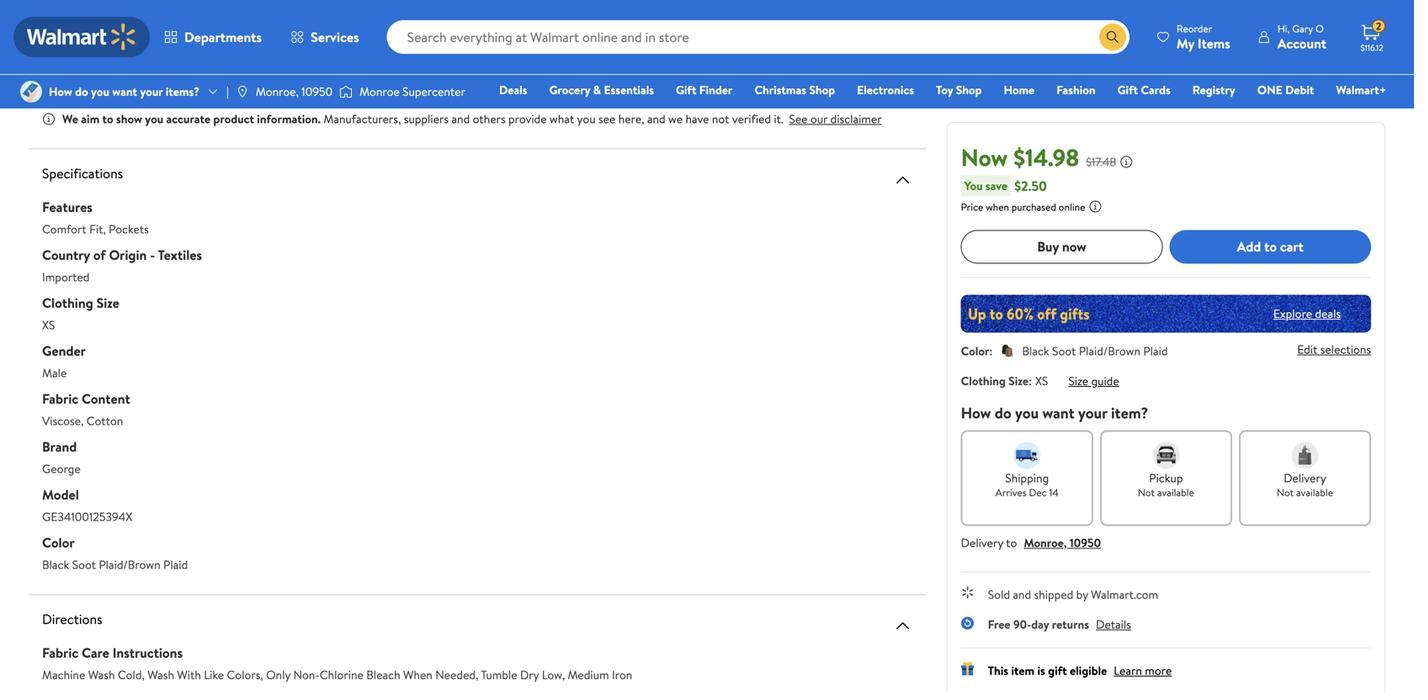 Task type: vqa. For each thing, say whether or not it's contained in the screenshot.
Items
yes



Task type: locate. For each thing, give the bounding box(es) containing it.
available down "intent image for delivery"
[[1296, 485, 1333, 500]]

to down arrives
[[1006, 535, 1017, 551]]

your down size guide
[[1078, 403, 1107, 424]]

plaid inside the features comfort fit, pockets country of origin - textiles imported clothing size xs gender male fabric content viscose, cotton brand george model ge34100125394x color black soot plaid/brown plaid
[[163, 557, 188, 573]]

pockets:
[[62, 52, 106, 68]]

o
[[1315, 21, 1324, 36]]

available inside delivery not available
[[1296, 485, 1333, 500]]

shipping
[[1005, 470, 1049, 486]]

george down button
[[225, 81, 264, 98]]

0 vertical spatial black
[[1022, 343, 1049, 359]]

grocery
[[549, 82, 590, 98]]

1 vertical spatial george
[[42, 461, 81, 477]]

0 horizontal spatial xs
[[42, 317, 55, 333]]

0 horizontal spatial not
[[1138, 485, 1155, 500]]

gift inside gift cards link
[[1117, 82, 1138, 98]]

1 vertical spatial delivery
[[961, 535, 1003, 551]]

0 vertical spatial george
[[225, 81, 264, 98]]

departments button
[[150, 17, 276, 57]]

this item is gift eligible learn more
[[988, 663, 1172, 679]]

deals link
[[492, 81, 535, 99]]

specifications
[[42, 164, 123, 183]]

delivery for not
[[1284, 470, 1326, 486]]

is
[[1037, 663, 1045, 679]]

plaid/brown down the 'ge34100125394x'
[[99, 557, 160, 573]]

collar
[[143, 22, 171, 39]]

free 90-day returns details
[[988, 616, 1131, 633]]

1 shop from the left
[[809, 82, 835, 98]]

home
[[1004, 82, 1035, 98]]

$17.48
[[1086, 154, 1116, 170]]

gift for gift finder
[[676, 82, 696, 98]]

color down the 'ge34100125394x'
[[42, 534, 75, 552]]

0 horizontal spatial your
[[140, 83, 163, 100]]

see
[[789, 111, 808, 127]]

: up clothing size : xs
[[989, 343, 993, 359]]

pockets
[[118, 52, 158, 68]]

2 left pockets
[[109, 52, 115, 68]]

soot up size guide button
[[1052, 343, 1076, 359]]

day
[[1031, 616, 1049, 633]]

not
[[712, 111, 729, 127]]

soot down the 'ge34100125394x'
[[72, 557, 96, 573]]

how for how do you want your item?
[[961, 403, 991, 424]]

to left cart
[[1264, 237, 1277, 256]]

and left we
[[647, 111, 665, 127]]

0 vertical spatial plaid
[[1143, 343, 1168, 359]]

point
[[114, 22, 140, 39]]

1 horizontal spatial george
[[225, 81, 264, 98]]

button
[[228, 52, 263, 68]]

size up how do you want your item?
[[1008, 373, 1029, 389]]

0 horizontal spatial plaid
[[163, 557, 188, 573]]

1 horizontal spatial your
[[1078, 403, 1107, 424]]

2 horizontal spatial size
[[1068, 373, 1088, 389]]

you
[[964, 177, 983, 194]]

delivery up sold
[[961, 535, 1003, 551]]

not inside pickup not available
[[1138, 485, 1155, 500]]

how up we
[[49, 83, 72, 100]]

0 horizontal spatial delivery
[[961, 535, 1003, 551]]

1 gift from the left
[[676, 82, 696, 98]]

1 vertical spatial xs
[[1035, 373, 1048, 389]]

here,
[[618, 111, 644, 127]]

gift left finder in the top of the page
[[676, 82, 696, 98]]

neckline:
[[62, 22, 111, 39]]

2 inside fit: relaxed neckline: point collar closure: button front pockets: 2 pockets at chest with button closure features: soft fabric for comfort; allover print long sleeve flannel shirts from george
[[109, 52, 115, 68]]

edit selections button
[[1297, 341, 1371, 358]]

buy now
[[1037, 237, 1086, 256]]

eligible
[[1070, 663, 1107, 679]]

fabric up machine
[[42, 644, 78, 662]]

this
[[988, 663, 1008, 679]]

10950 up information.
[[302, 83, 333, 100]]

plaid
[[1143, 343, 1168, 359], [163, 557, 188, 573]]

plaid/brown up the guide
[[1079, 343, 1140, 359]]

you left the see
[[577, 111, 596, 127]]

1 horizontal spatial soot
[[1052, 343, 1076, 359]]

0 vertical spatial xs
[[42, 317, 55, 333]]

want down size guide
[[1042, 403, 1075, 424]]

0 horizontal spatial color
[[42, 534, 75, 552]]

1 horizontal spatial shop
[[956, 82, 982, 98]]

available down intent image for pickup
[[1157, 485, 1194, 500]]

information.
[[257, 111, 321, 127]]

2 vertical spatial to
[[1006, 535, 1017, 551]]

1 vertical spatial do
[[995, 403, 1011, 424]]

1 horizontal spatial plaid/brown
[[1079, 343, 1140, 359]]

to for add to cart
[[1264, 237, 1277, 256]]

1 horizontal spatial not
[[1277, 485, 1294, 500]]

0 vertical spatial want
[[112, 83, 137, 100]]

wash down care
[[88, 667, 115, 683]]

non-
[[293, 667, 320, 683]]

our
[[810, 111, 828, 127]]

0 horizontal spatial do
[[75, 83, 88, 100]]

fabric up 'viscose,'
[[42, 390, 78, 408]]

your down fabric
[[140, 83, 163, 100]]

0 horizontal spatial want
[[112, 83, 137, 100]]

1 horizontal spatial do
[[995, 403, 1011, 424]]

one debit
[[1257, 82, 1314, 98]]

fit: relaxed neckline: point collar closure: button front pockets: 2 pockets at chest with button closure features: soft fabric for comfort; allover print long sleeve flannel shirts from george
[[62, 8, 303, 98]]

0 horizontal spatial gift
[[676, 82, 696, 98]]

1 horizontal spatial :
[[1029, 373, 1032, 389]]

1 vertical spatial how
[[961, 403, 991, 424]]

0 horizontal spatial monroe,
[[256, 83, 299, 100]]

color up clothing size : xs
[[961, 343, 989, 359]]

textiles
[[158, 246, 202, 264]]

machine
[[42, 667, 85, 683]]

size left the guide
[[1068, 373, 1088, 389]]

xs inside the features comfort fit, pockets country of origin - textiles imported clothing size xs gender male fabric content viscose, cotton brand george model ge34100125394x color black soot plaid/brown plaid
[[42, 317, 55, 333]]

2 fabric from the top
[[42, 644, 78, 662]]

1 vertical spatial 2
[[109, 52, 115, 68]]

1 fabric from the top
[[42, 390, 78, 408]]

delivery down "intent image for delivery"
[[1284, 470, 1326, 486]]

0 vertical spatial :
[[989, 343, 993, 359]]

1 vertical spatial color
[[42, 534, 75, 552]]

electronics link
[[849, 81, 922, 99]]

suppliers
[[404, 111, 449, 127]]

clothing down color : at the right
[[961, 373, 1006, 389]]

$14.98
[[1013, 141, 1079, 174]]

 image
[[339, 83, 353, 100]]

1 horizontal spatial how
[[961, 403, 991, 424]]

0 horizontal spatial black
[[42, 557, 69, 573]]

0 vertical spatial how
[[49, 83, 72, 100]]

0 vertical spatial soot
[[1052, 343, 1076, 359]]

gender
[[42, 342, 86, 360]]

1 available from the left
[[1157, 485, 1194, 500]]

0 horizontal spatial how
[[49, 83, 72, 100]]

at
[[160, 52, 170, 68]]

learn more about strikethrough prices image
[[1120, 155, 1133, 169]]

1 horizontal spatial color
[[961, 343, 989, 359]]

0 horizontal spatial shop
[[809, 82, 835, 98]]

1 vertical spatial your
[[1078, 403, 1107, 424]]

2 up $116.12
[[1376, 19, 1381, 33]]

0 vertical spatial your
[[140, 83, 163, 100]]

gift
[[1048, 663, 1067, 679]]

to right 'aim'
[[102, 111, 113, 127]]

imported
[[42, 269, 90, 285]]

2 shop from the left
[[956, 82, 982, 98]]

electronics
[[857, 82, 914, 98]]

0 vertical spatial clothing
[[42, 294, 93, 312]]

1 vertical spatial plaid
[[163, 557, 188, 573]]

intent image for pickup image
[[1153, 442, 1179, 469]]

do down 'features:' on the left
[[75, 83, 88, 100]]

george inside the features comfort fit, pockets country of origin - textiles imported clothing size xs gender male fabric content viscose, cotton brand george model ge34100125394x color black soot plaid/brown plaid
[[42, 461, 81, 477]]

do down clothing size : xs
[[995, 403, 1011, 424]]

1 horizontal spatial black
[[1022, 343, 1049, 359]]

black up clothing size : xs
[[1022, 343, 1049, 359]]

xs up how do you want your item?
[[1035, 373, 1048, 389]]

0 horizontal spatial 10950
[[302, 83, 333, 100]]

services
[[311, 28, 359, 46]]

how down clothing size : xs
[[961, 403, 991, 424]]

1 horizontal spatial available
[[1296, 485, 1333, 500]]

0 vertical spatial to
[[102, 111, 113, 127]]

1 vertical spatial soot
[[72, 557, 96, 573]]

walmart+ link
[[1328, 81, 1394, 99]]

how for how do you want your items?
[[49, 83, 72, 100]]

sleeve
[[90, 81, 123, 98]]

explore
[[1273, 306, 1312, 322]]

shop right "toy"
[[956, 82, 982, 98]]

up to sixty percent off deals. shop now. image
[[961, 295, 1371, 333]]

monroe, 10950
[[256, 83, 333, 100]]

0 horizontal spatial soot
[[72, 557, 96, 573]]

 image left long
[[20, 81, 42, 103]]

explore deals link
[[1267, 299, 1348, 329]]

1 vertical spatial want
[[1042, 403, 1075, 424]]

george inside fit: relaxed neckline: point collar closure: button front pockets: 2 pockets at chest with button closure features: soft fabric for comfort; allover print long sleeve flannel shirts from george
[[225, 81, 264, 98]]

1 horizontal spatial want
[[1042, 403, 1075, 424]]

:
[[989, 343, 993, 359], [1029, 373, 1032, 389]]

size guide
[[1068, 373, 1119, 389]]

clothing size : xs
[[961, 373, 1048, 389]]

1 vertical spatial fabric
[[42, 644, 78, 662]]

1 horizontal spatial clothing
[[961, 373, 1006, 389]]

when
[[403, 667, 432, 683]]

learn
[[1114, 663, 1142, 679]]

1 vertical spatial 10950
[[1070, 535, 1101, 551]]

1 horizontal spatial to
[[1006, 535, 1017, 551]]

0 vertical spatial fabric
[[42, 390, 78, 408]]

$2.50
[[1014, 177, 1047, 195]]

your
[[140, 83, 163, 100], [1078, 403, 1107, 424]]

gift inside gift finder link
[[676, 82, 696, 98]]

0 horizontal spatial to
[[102, 111, 113, 127]]

0 horizontal spatial clothing
[[42, 294, 93, 312]]

plaid/brown inside the features comfort fit, pockets country of origin - textiles imported clothing size xs gender male fabric content viscose, cotton brand george model ge34100125394x color black soot plaid/brown plaid
[[99, 557, 160, 573]]

pockets
[[109, 221, 149, 237]]

available inside pickup not available
[[1157, 485, 1194, 500]]

want down soft
[[112, 83, 137, 100]]

1 vertical spatial plaid/brown
[[99, 557, 160, 573]]

0 vertical spatial do
[[75, 83, 88, 100]]

1 horizontal spatial delivery
[[1284, 470, 1326, 486]]

1 horizontal spatial plaid
[[1143, 343, 1168, 359]]

we
[[62, 111, 78, 127]]

0 horizontal spatial size
[[96, 294, 119, 312]]

0 horizontal spatial george
[[42, 461, 81, 477]]

size inside the features comfort fit, pockets country of origin - textiles imported clothing size xs gender male fabric content viscose, cotton brand george model ge34100125394x color black soot plaid/brown plaid
[[96, 294, 119, 312]]

intent image for delivery image
[[1291, 442, 1318, 469]]

gift finder
[[676, 82, 733, 98]]

clothing inside the features comfort fit, pockets country of origin - textiles imported clothing size xs gender male fabric content viscose, cotton brand george model ge34100125394x color black soot plaid/brown plaid
[[42, 294, 93, 312]]

we aim to show you accurate product information. manufacturers, suppliers and others provide what you see here, and we have not verified it. see our disclaimer
[[62, 111, 882, 127]]

soot
[[1052, 343, 1076, 359], [72, 557, 96, 573]]

0 horizontal spatial :
[[989, 343, 993, 359]]

1 horizontal spatial gift
[[1117, 82, 1138, 98]]

0 horizontal spatial 2
[[109, 52, 115, 68]]

1 vertical spatial black
[[42, 557, 69, 573]]

|
[[226, 83, 229, 100]]

0 vertical spatial 10950
[[302, 83, 333, 100]]

needed,
[[435, 667, 478, 683]]

1 horizontal spatial monroe,
[[1024, 535, 1067, 551]]

2 available from the left
[[1296, 485, 1333, 500]]

want for items?
[[112, 83, 137, 100]]

shop up our
[[809, 82, 835, 98]]

0 horizontal spatial  image
[[20, 81, 42, 103]]

size down of
[[96, 294, 119, 312]]

care
[[82, 644, 109, 662]]

shop for christmas shop
[[809, 82, 835, 98]]

xs up gender
[[42, 317, 55, 333]]

not for pickup
[[1138, 485, 1155, 500]]

gift left cards
[[1117, 82, 1138, 98]]

1 horizontal spatial 2
[[1376, 19, 1381, 33]]

: up how do you want your item?
[[1029, 373, 1032, 389]]

2 not from the left
[[1277, 485, 1294, 500]]

by
[[1076, 586, 1088, 603]]

not for delivery
[[1277, 485, 1294, 500]]

2
[[1376, 19, 1381, 33], [109, 52, 115, 68]]

available for delivery
[[1296, 485, 1333, 500]]

monroe, down print
[[256, 83, 299, 100]]

to inside button
[[1264, 237, 1277, 256]]

and left others
[[452, 111, 470, 127]]

10950 up by
[[1070, 535, 1101, 551]]

0 vertical spatial delivery
[[1284, 470, 1326, 486]]

delivery for to
[[961, 535, 1003, 551]]

gift
[[676, 82, 696, 98], [1117, 82, 1138, 98]]

shirts
[[166, 81, 195, 98]]

0 horizontal spatial plaid/brown
[[99, 557, 160, 573]]

services button
[[276, 17, 373, 57]]

cards
[[1141, 82, 1171, 98]]

do
[[75, 83, 88, 100], [995, 403, 1011, 424]]

 image right |
[[236, 85, 249, 98]]

george
[[225, 81, 264, 98], [42, 461, 81, 477]]

arrives
[[995, 485, 1027, 500]]

 image
[[20, 81, 42, 103], [236, 85, 249, 98]]

walmart image
[[27, 24, 136, 51]]

bleach
[[366, 667, 400, 683]]

from
[[197, 81, 222, 98]]

1 horizontal spatial  image
[[236, 85, 249, 98]]

delivery inside delivery not available
[[1284, 470, 1326, 486]]

only
[[266, 667, 290, 683]]

items
[[1198, 34, 1230, 53]]

0 horizontal spatial wash
[[88, 667, 115, 683]]

monroe, down dec
[[1024, 535, 1067, 551]]

1 vertical spatial to
[[1264, 237, 1277, 256]]

not down "intent image for delivery"
[[1277, 485, 1294, 500]]

christmas shop link
[[747, 81, 843, 99]]

wash down instructions
[[147, 667, 174, 683]]

1 not from the left
[[1138, 485, 1155, 500]]

george down the brand
[[42, 461, 81, 477]]

clothing down imported
[[42, 294, 93, 312]]

comfort
[[42, 221, 86, 237]]

black up directions
[[42, 557, 69, 573]]

origin
[[109, 246, 147, 264]]

not down intent image for pickup
[[1138, 485, 1155, 500]]

search icon image
[[1106, 30, 1119, 44]]

0 vertical spatial 2
[[1376, 19, 1381, 33]]

1 horizontal spatial wash
[[147, 667, 174, 683]]

like
[[204, 667, 224, 683]]

and right sold
[[1013, 586, 1031, 603]]

2 horizontal spatial to
[[1264, 237, 1277, 256]]

0 horizontal spatial available
[[1157, 485, 1194, 500]]

not inside delivery not available
[[1277, 485, 1294, 500]]

2 gift from the left
[[1117, 82, 1138, 98]]

low,
[[542, 667, 565, 683]]

fashion link
[[1049, 81, 1103, 99]]

soot inside the features comfort fit, pockets country of origin - textiles imported clothing size xs gender male fabric content viscose, cotton brand george model ge34100125394x color black soot plaid/brown plaid
[[72, 557, 96, 573]]



Task type: describe. For each thing, give the bounding box(es) containing it.
chest
[[173, 52, 201, 68]]

1 horizontal spatial size
[[1008, 373, 1029, 389]]

for
[[169, 66, 184, 83]]

directions image
[[893, 616, 913, 636]]

Walmart Site-Wide search field
[[387, 20, 1129, 54]]

black inside the features comfort fit, pockets country of origin - textiles imported clothing size xs gender male fabric content viscose, cotton brand george model ge34100125394x color black soot plaid/brown plaid
[[42, 557, 69, 573]]

delivery to monroe, 10950
[[961, 535, 1101, 551]]

verified
[[732, 111, 771, 127]]

fabric inside the features comfort fit, pockets country of origin - textiles imported clothing size xs gender male fabric content viscose, cotton brand george model ge34100125394x color black soot plaid/brown plaid
[[42, 390, 78, 408]]

0 horizontal spatial and
[[452, 111, 470, 127]]

your for item?
[[1078, 403, 1107, 424]]

country
[[42, 246, 90, 264]]

do for how do you want your items?
[[75, 83, 88, 100]]

others
[[473, 111, 506, 127]]

fabric inside fabric care instructions machine wash cold, wash with like colors, only non-chlorine bleach when needed, tumble dry low, medium iron
[[42, 644, 78, 662]]

price when purchased online
[[961, 200, 1085, 214]]

delivery not available
[[1277, 470, 1333, 500]]

when
[[986, 200, 1009, 214]]

free
[[988, 616, 1010, 633]]

0 vertical spatial monroe,
[[256, 83, 299, 100]]

1 horizontal spatial xs
[[1035, 373, 1048, 389]]

gift finder link
[[668, 81, 740, 99]]

one debit link
[[1250, 81, 1322, 99]]

account
[[1277, 34, 1326, 53]]

viscose,
[[42, 413, 84, 429]]

you right show
[[145, 111, 163, 127]]

now
[[1062, 237, 1086, 256]]

grocery & essentials link
[[542, 81, 662, 99]]

 image for how do you want your items?
[[20, 81, 42, 103]]

purchased
[[1011, 200, 1056, 214]]

gifting made easy image
[[961, 662, 974, 676]]

button
[[108, 37, 143, 53]]

grocery & essentials
[[549, 82, 654, 98]]

2 horizontal spatial and
[[1013, 586, 1031, 603]]

pickup not available
[[1138, 470, 1194, 500]]

intent image for shipping image
[[1014, 442, 1040, 469]]

you down 'features:' on the left
[[91, 83, 109, 100]]

0 vertical spatial color
[[961, 343, 989, 359]]

how do you want your items?
[[49, 83, 199, 100]]

to for delivery to monroe, 10950
[[1006, 535, 1017, 551]]

item?
[[1111, 403, 1148, 424]]

-
[[150, 246, 155, 264]]

dec
[[1029, 485, 1047, 500]]

add
[[1237, 237, 1261, 256]]

1 horizontal spatial and
[[647, 111, 665, 127]]

deals
[[499, 82, 527, 98]]

shop for toy shop
[[956, 82, 982, 98]]

essentials
[[604, 82, 654, 98]]

1 vertical spatial clothing
[[961, 373, 1006, 389]]

fabric care instructions machine wash cold, wash with like colors, only non-chlorine bleach when needed, tumble dry low, medium iron
[[42, 644, 632, 683]]

registry link
[[1185, 81, 1243, 99]]

guide
[[1091, 373, 1119, 389]]

print
[[271, 66, 296, 83]]

instructions
[[113, 644, 183, 662]]

explore deals
[[1273, 306, 1341, 322]]

2 wash from the left
[[147, 667, 174, 683]]

specifications image
[[893, 170, 913, 190]]

see our disclaimer button
[[789, 111, 882, 127]]

now
[[961, 141, 1008, 174]]

shipped
[[1034, 586, 1073, 603]]

black soot plaid/brown plaid
[[1022, 343, 1168, 359]]

comfort;
[[187, 66, 232, 83]]

Search search field
[[387, 20, 1129, 54]]

1 horizontal spatial 10950
[[1070, 535, 1101, 551]]

front
[[145, 37, 172, 53]]

learn more button
[[1114, 663, 1172, 679]]

you down clothing size : xs
[[1015, 403, 1039, 424]]

model
[[42, 486, 79, 504]]

gary
[[1292, 21, 1313, 36]]

your for items?
[[140, 83, 163, 100]]

1 wash from the left
[[88, 667, 115, 683]]

online
[[1059, 200, 1085, 214]]

legal information image
[[1089, 200, 1102, 213]]

gift for gift cards
[[1117, 82, 1138, 98]]

of
[[93, 246, 106, 264]]

selections
[[1320, 341, 1371, 358]]

we
[[668, 111, 683, 127]]

disclaimer
[[830, 111, 882, 127]]

medium
[[568, 667, 609, 683]]

90-
[[1013, 616, 1031, 633]]

aim
[[81, 111, 99, 127]]

fit:
[[62, 8, 80, 24]]

monroe
[[360, 83, 400, 100]]

want for item?
[[1042, 403, 1075, 424]]

color inside the features comfort fit, pockets country of origin - textiles imported clothing size xs gender male fabric content viscose, cotton brand george model ge34100125394x color black soot plaid/brown plaid
[[42, 534, 75, 552]]

 image for monroe, 10950
[[236, 85, 249, 98]]

items?
[[166, 83, 199, 100]]

1 vertical spatial monroe,
[[1024, 535, 1067, 551]]

edit
[[1297, 341, 1317, 358]]

home link
[[996, 81, 1042, 99]]

available for pickup
[[1157, 485, 1194, 500]]

content
[[82, 390, 130, 408]]

brand
[[42, 438, 77, 456]]

details button
[[1096, 616, 1131, 633]]

features comfort fit, pockets country of origin - textiles imported clothing size xs gender male fabric content viscose, cotton brand george model ge34100125394x color black soot plaid/brown plaid
[[42, 198, 202, 573]]

0 vertical spatial plaid/brown
[[1079, 343, 1140, 359]]

do for how do you want your item?
[[995, 403, 1011, 424]]

christmas shop
[[754, 82, 835, 98]]

walmart.com
[[1091, 586, 1158, 603]]

monroe, 10950 button
[[1024, 535, 1101, 551]]

how do you want your item?
[[961, 403, 1148, 424]]

sold
[[988, 586, 1010, 603]]

provide
[[508, 111, 547, 127]]

gift cards
[[1117, 82, 1171, 98]]

more
[[1145, 663, 1172, 679]]

1 vertical spatial :
[[1029, 373, 1032, 389]]

shipping arrives dec 14
[[995, 470, 1059, 500]]

have
[[686, 111, 709, 127]]

with
[[204, 52, 225, 68]]

male
[[42, 365, 67, 381]]



